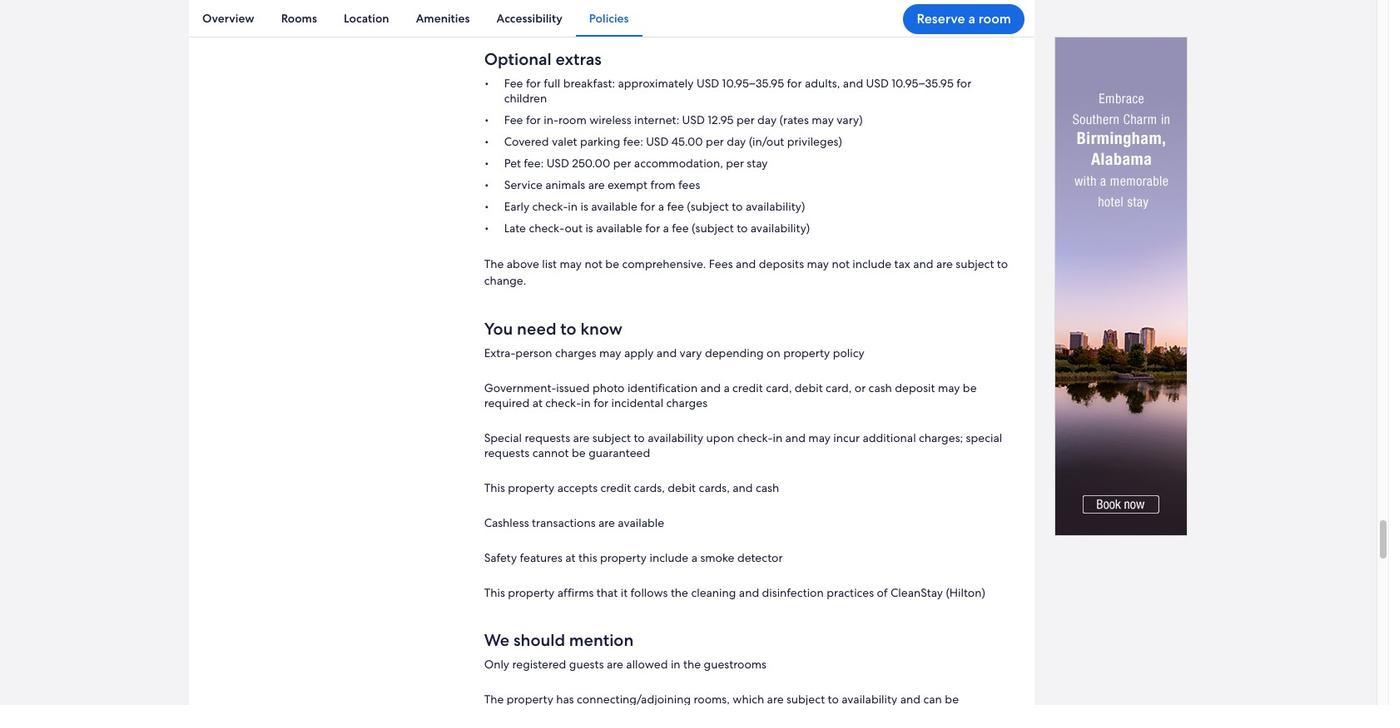 Task type: describe. For each thing, give the bounding box(es) containing it.
usd down internet:
[[646, 134, 669, 149]]

charges;
[[919, 430, 964, 445]]

0 horizontal spatial day
[[727, 134, 746, 149]]

disinfection
[[762, 585, 824, 600]]

early
[[504, 199, 530, 214]]

check- inside "government-issued photo identification and a credit card, debit card, or cash deposit may be required at check-in for incidental charges"
[[546, 395, 581, 410]]

cannot
[[533, 445, 569, 460]]

person
[[516, 345, 553, 360]]

change.
[[484, 273, 527, 288]]

allowed
[[627, 657, 668, 672]]

extra-
[[484, 345, 516, 360]]

and right cleaning
[[739, 585, 760, 600]]

1 10.95–35.95 from the left
[[723, 75, 785, 90]]

reserve a room
[[917, 10, 1012, 27]]

by
[[720, 3, 733, 18]]

fees
[[709, 256, 733, 271]]

incur
[[834, 430, 860, 445]]

parking
[[580, 134, 621, 149]]

safety features at this property include a smoke detector
[[484, 550, 783, 565]]

0 horizontal spatial debit
[[668, 480, 696, 495]]

incidental
[[612, 395, 664, 410]]

are down mention on the bottom of the page
[[607, 657, 624, 672]]

2 10.95–35.95 from the left
[[892, 75, 954, 90]]

per left stay
[[726, 155, 744, 170]]

at inside "government-issued photo identification and a credit card, debit card, or cash deposit may be required at check-in for incidental charges"
[[533, 395, 543, 410]]

that
[[597, 585, 618, 600]]

fee for in
[[667, 199, 684, 214]]

is for out
[[586, 220, 594, 235]]

fee for full breakfast: approximately usd 10.95–35.95 for adults, and usd 10.95–35.95 for children
[[504, 75, 972, 105]]

have
[[505, 3, 530, 18]]

covered
[[504, 134, 549, 149]]

accessibility
[[497, 11, 563, 26]]

policies
[[589, 11, 629, 26]]

the for cleaning
[[671, 585, 689, 600]]

late check-out is available for a fee (subject to availability) list item
[[484, 220, 1015, 235]]

per down 12.95
[[706, 134, 724, 149]]

smoke
[[701, 550, 735, 565]]

transactions
[[532, 515, 596, 530]]

guestrooms
[[704, 657, 767, 672]]

additional
[[863, 430, 917, 445]]

to inside the above list may not be comprehensive. fees and deposits may not include tax and are subject to change.
[[998, 256, 1009, 271]]

need
[[517, 318, 557, 339]]

this for this property affirms that it follows the cleaning and disinfection practices of cleanstay (hilton)
[[484, 585, 505, 600]]

valet
[[552, 134, 577, 149]]

detector
[[738, 550, 783, 565]]

1 horizontal spatial fee:
[[624, 134, 644, 149]]

early check-in is available for a fee (subject to availability) list item
[[484, 199, 1015, 214]]

you need to know
[[484, 318, 623, 339]]

features
[[520, 550, 563, 565]]

issued
[[557, 380, 590, 395]]

subject inside special requests are subject to availability upon check-in and may incur additional charges; special requests cannot be guaranteed
[[593, 430, 631, 445]]

1 not from the left
[[585, 256, 603, 271]]

check- down the animals
[[533, 199, 568, 214]]

list
[[542, 256, 557, 271]]

requests right special
[[525, 430, 571, 445]]

location
[[344, 11, 389, 26]]

cashless
[[484, 515, 529, 530]]

tax
[[895, 256, 911, 271]]

subject inside the above list may not be comprehensive. fees and deposits may not include tax and are subject to change.
[[956, 256, 995, 271]]

internet:
[[635, 112, 680, 127]]

pet
[[504, 155, 521, 170]]

it
[[621, 585, 628, 600]]

are for special requests are subject to availability upon check-in and may incur additional charges; special requests cannot be guaranteed
[[573, 430, 590, 445]]

above
[[507, 256, 540, 271]]

0 horizontal spatial fee:
[[524, 155, 544, 170]]

1 vertical spatial cash
[[756, 480, 780, 495]]

and inside "government-issued photo identification and a credit card, debit card, or cash deposit may be required at check-in for incidental charges"
[[701, 380, 721, 395]]

overview link
[[189, 0, 268, 37]]

amenities
[[416, 11, 470, 26]]

per up covered valet parking fee: usd 45.00 per day (in/out privileges) list item
[[737, 112, 755, 127]]

2 card, from the left
[[826, 380, 852, 395]]

list containing fee for full breakfast: approximately usd 10.95–35.95 for adults, and usd 10.95–35.95 for children
[[484, 75, 1015, 235]]

the for guestrooms
[[684, 657, 701, 672]]

check- right the 'late' at the top of the page
[[529, 220, 565, 235]]

may right deposits
[[807, 256, 829, 271]]

fee for full breakfast: approximately usd 10.95–35.95 for adults, and usd 10.95–35.95 for children list item
[[484, 75, 1015, 105]]

affirms
[[558, 585, 594, 600]]

and down special requests are subject to availability upon check-in and may incur additional charges; special requests cannot be guaranteed at the bottom of page
[[733, 480, 753, 495]]

fee for in-room wireless internet: usd 12.95 per day (rates may vary) list item
[[484, 112, 1015, 127]]

may down know at the left of page
[[600, 345, 622, 360]]

upon
[[707, 430, 735, 445]]

optional
[[484, 48, 552, 70]]

this
[[579, 550, 598, 565]]

availability) for early check-in is available for a fee (subject to availability)
[[746, 199, 806, 214]]

0 vertical spatial day
[[758, 112, 777, 127]]

special requests are subject to availability upon check-in and may incur additional charges; special requests cannot be guaranteed
[[484, 430, 1003, 460]]

property right the on
[[784, 345, 830, 360]]

amenities link
[[403, 0, 483, 37]]

a for safety features at this property include a smoke detector
[[692, 550, 698, 565]]

follows
[[631, 585, 668, 600]]

1 vertical spatial include
[[650, 550, 689, 565]]

fee for fee for in-room wireless internet: usd 12.95 per day (rates may vary)
[[504, 112, 523, 127]]

reserve a room button
[[904, 4, 1025, 34]]

list containing overview
[[189, 0, 1035, 37]]

property.
[[756, 3, 805, 18]]

cleaning
[[692, 585, 737, 600]]

(rates
[[780, 112, 809, 127]]

the above list may not be comprehensive. fees and deposits may not include tax and are subject to change.
[[484, 256, 1009, 288]]

for left full
[[526, 75, 541, 90]]

for down early check-in is available for a fee (subject to availability)
[[646, 220, 661, 235]]

for left in-
[[526, 112, 541, 127]]

usd right adults, at the right top
[[867, 75, 889, 90]]

and inside fee for full breakfast: approximately usd 10.95–35.95 for adults, and usd 10.95–35.95 for children
[[843, 75, 864, 90]]

adults,
[[805, 75, 841, 90]]

extra-person charges may apply and vary depending on property policy
[[484, 345, 865, 360]]

for down reserve a room button
[[957, 75, 972, 90]]

mention
[[569, 629, 634, 651]]

practices
[[827, 585, 875, 600]]

fee for in-room wireless internet: usd 12.95 per day (rates may vary)
[[504, 112, 863, 127]]

to inside special requests are subject to availability upon check-in and may incur additional charges; special requests cannot be guaranteed
[[634, 430, 645, 445]]

we should mention
[[484, 629, 634, 651]]

1 horizontal spatial at
[[566, 550, 576, 565]]

and right tax
[[914, 256, 934, 271]]

a inside "government-issued photo identification and a credit card, debit card, or cash deposit may be required at check-in for incidental charges"
[[724, 380, 730, 395]]

available for out
[[596, 220, 643, 235]]

apply
[[625, 345, 654, 360]]

in up out
[[568, 199, 578, 214]]

room inside list
[[559, 112, 587, 127]]

late check-out is available for a fee (subject to availability)
[[504, 220, 811, 235]]

covered valet parking fee: usd 45.00 per day (in/out privileges)
[[504, 134, 843, 149]]

overview
[[202, 11, 255, 26]]

breakfast:
[[563, 75, 616, 90]]

from
[[651, 177, 676, 192]]

service animals are exempt from fees list item
[[484, 177, 1015, 192]]

you
[[484, 318, 513, 339]]

photo
[[593, 380, 625, 395]]

2 cards, from the left
[[699, 480, 730, 495]]

vary
[[680, 345, 702, 360]]

wireless
[[590, 112, 632, 127]]

fee for out
[[672, 220, 689, 235]]

rooms
[[281, 11, 317, 26]]

credit inside "government-issued photo identification and a credit card, debit card, or cash deposit may be required at check-in for incidental charges"
[[733, 380, 763, 395]]

cashless transactions are available
[[484, 515, 665, 530]]

for up late check-out is available for a fee (subject to availability)
[[641, 199, 656, 214]]

(subject for late check-out is available for a fee (subject to availability)
[[692, 220, 734, 235]]

optional extras
[[484, 48, 602, 70]]

pet fee: usd 250.00 per accommodation, per stay list item
[[484, 155, 1015, 170]]

special
[[966, 430, 1003, 445]]

policy
[[833, 345, 865, 360]]

fees
[[679, 177, 701, 192]]

availability) for late check-out is available for a fee (subject to availability)
[[751, 220, 811, 235]]



Task type: vqa. For each thing, say whether or not it's contained in the screenshot.
internet:
yes



Task type: locate. For each thing, give the bounding box(es) containing it.
not right list
[[585, 256, 603, 271]]

is
[[581, 199, 589, 214], [586, 220, 594, 235]]

service
[[504, 177, 543, 192]]

card, down the on
[[766, 380, 792, 395]]

include inside the above list may not be comprehensive. fees and deposits may not include tax and are subject to change.
[[853, 256, 892, 271]]

1 horizontal spatial 10.95–35.95
[[892, 75, 954, 90]]

we for we should mention
[[484, 629, 510, 651]]

10.95–35.95 up fee for in-room wireless internet: usd 12.95 per day (rates may vary) list item
[[723, 75, 785, 90]]

2 vertical spatial be
[[572, 445, 586, 460]]

be
[[606, 256, 620, 271], [963, 380, 977, 395], [572, 445, 586, 460]]

available
[[591, 199, 638, 214], [596, 220, 643, 235], [618, 515, 665, 530]]

1 fee from the top
[[504, 75, 523, 90]]

room
[[979, 10, 1012, 27], [559, 112, 587, 127]]

charges inside "government-issued photo identification and a credit card, debit card, or cash deposit may be required at check-in for incidental charges"
[[667, 395, 708, 410]]

government-
[[484, 380, 557, 395]]

(subject down fees
[[687, 199, 729, 214]]

accommodation,
[[634, 155, 723, 170]]

this
[[484, 480, 505, 495], [484, 585, 505, 600]]

debit left or
[[795, 380, 823, 395]]

1 horizontal spatial card,
[[826, 380, 852, 395]]

the right follows
[[671, 585, 689, 600]]

room right reserve
[[979, 10, 1012, 27]]

this up 'cashless'
[[484, 480, 505, 495]]

know
[[581, 318, 623, 339]]

policies link
[[576, 0, 643, 37]]

property up it
[[600, 550, 647, 565]]

and right fees
[[736, 256, 756, 271]]

charges down you need to know
[[556, 345, 597, 360]]

1 we from the top
[[484, 3, 502, 18]]

and left vary
[[657, 345, 677, 360]]

0 vertical spatial list
[[189, 0, 1035, 37]]

available down service animals are exempt from fees
[[591, 199, 638, 214]]

cards, down upon
[[699, 480, 730, 495]]

pet fee: usd 250.00 per accommodation, per stay
[[504, 155, 768, 170]]

be inside special requests are subject to availability upon check-in and may incur additional charges; special requests cannot be guaranteed
[[572, 445, 586, 460]]

should
[[514, 629, 566, 651]]

1 horizontal spatial subject
[[956, 256, 995, 271]]

cash inside "government-issued photo identification and a credit card, debit card, or cash deposit may be required at check-in for incidental charges"
[[869, 380, 893, 395]]

availability
[[648, 430, 704, 445]]

be right "cannot"
[[572, 445, 586, 460]]

0 vertical spatial we
[[484, 3, 502, 18]]

(subject up fees
[[692, 220, 734, 235]]

1 vertical spatial room
[[559, 112, 587, 127]]

1 cards, from the left
[[634, 480, 665, 495]]

0 vertical spatial (subject
[[687, 199, 729, 214]]

included
[[533, 3, 579, 18]]

a for late check-out is available for a fee (subject to availability)
[[663, 220, 670, 235]]

are down this property accepts credit cards, debit cards, and cash
[[599, 515, 615, 530]]

1 vertical spatial fee
[[504, 112, 523, 127]]

1 vertical spatial subject
[[593, 430, 631, 445]]

debit inside "government-issued photo identification and a credit card, debit card, or cash deposit may be required at check-in for incidental charges"
[[795, 380, 823, 395]]

per up exempt
[[613, 155, 632, 170]]

be inside the above list may not be comprehensive. fees and deposits may not include tax and are subject to change.
[[606, 256, 620, 271]]

credit down depending
[[733, 380, 763, 395]]

include up follows
[[650, 550, 689, 565]]

we
[[484, 3, 502, 18], [484, 629, 510, 651]]

0 vertical spatial the
[[736, 3, 754, 18]]

check- right upon
[[738, 430, 773, 445]]

0 horizontal spatial include
[[650, 550, 689, 565]]

(in/out
[[749, 134, 785, 149]]

in right upon
[[773, 430, 783, 445]]

service animals are exempt from fees
[[504, 177, 701, 192]]

1 horizontal spatial cards,
[[699, 480, 730, 495]]

1 horizontal spatial not
[[832, 256, 850, 271]]

a down early check-in is available for a fee (subject to availability)
[[663, 220, 670, 235]]

1 vertical spatial debit
[[668, 480, 696, 495]]

for inside "government-issued photo identification and a credit card, debit card, or cash deposit may be required at check-in for incidental charges"
[[594, 395, 609, 410]]

provided
[[641, 3, 689, 18]]

1 horizontal spatial credit
[[733, 380, 763, 395]]

and left incur
[[786, 430, 806, 445]]

we for we have included all charges provided to us by the property.
[[484, 3, 502, 18]]

1 horizontal spatial day
[[758, 112, 777, 127]]

1 vertical spatial charges
[[556, 345, 597, 360]]

1 vertical spatial is
[[586, 220, 594, 235]]

0 horizontal spatial not
[[585, 256, 603, 271]]

availability) down 'service animals are exempt from fees' list item
[[746, 199, 806, 214]]

not right deposits
[[832, 256, 850, 271]]

registered
[[513, 657, 567, 672]]

1 vertical spatial fee
[[672, 220, 689, 235]]

0 horizontal spatial card,
[[766, 380, 792, 395]]

in left photo
[[581, 395, 591, 410]]

this property affirms that it follows the cleaning and disinfection practices of cleanstay (hilton)
[[484, 585, 986, 600]]

0 vertical spatial availability)
[[746, 199, 806, 214]]

this property accepts credit cards, debit cards, and cash
[[484, 480, 780, 495]]

depending
[[705, 345, 764, 360]]

0 vertical spatial fee
[[504, 75, 523, 90]]

1 vertical spatial be
[[963, 380, 977, 395]]

a down depending
[[724, 380, 730, 395]]

0 horizontal spatial cash
[[756, 480, 780, 495]]

late
[[504, 220, 526, 235]]

for left adults, at the right top
[[787, 75, 802, 90]]

0 vertical spatial credit
[[733, 380, 763, 395]]

may right deposit at the right bottom of the page
[[938, 380, 961, 395]]

full
[[544, 75, 561, 90]]

are inside the above list may not be comprehensive. fees and deposits may not include tax and are subject to change.
[[937, 256, 953, 271]]

12.95
[[708, 112, 734, 127]]

be up special
[[963, 380, 977, 395]]

in-
[[544, 112, 559, 127]]

privileges)
[[788, 134, 843, 149]]

10.95–35.95
[[723, 75, 785, 90], [892, 75, 954, 90]]

may
[[812, 112, 834, 127], [560, 256, 582, 271], [807, 256, 829, 271], [600, 345, 622, 360], [938, 380, 961, 395], [809, 430, 831, 445]]

debit down availability on the bottom
[[668, 480, 696, 495]]

required
[[484, 395, 530, 410]]

are for service animals are exempt from fees
[[588, 177, 605, 192]]

are inside list
[[588, 177, 605, 192]]

in inside special requests are subject to availability upon check-in and may incur additional charges; special requests cannot be guaranteed
[[773, 430, 783, 445]]

0 vertical spatial be
[[606, 256, 620, 271]]

2 vertical spatial charges
[[667, 395, 708, 410]]

2 fee from the top
[[504, 112, 523, 127]]

45.00
[[672, 134, 703, 149]]

0 vertical spatial cash
[[869, 380, 893, 395]]

1 vertical spatial day
[[727, 134, 746, 149]]

include left tax
[[853, 256, 892, 271]]

cards,
[[634, 480, 665, 495], [699, 480, 730, 495]]

cards, down the guaranteed
[[634, 480, 665, 495]]

on
[[767, 345, 781, 360]]

identification
[[628, 380, 698, 395]]

safety
[[484, 550, 517, 565]]

are inside special requests are subject to availability upon check-in and may incur additional charges; special requests cannot be guaranteed
[[573, 430, 590, 445]]

early check-in is available for a fee (subject to availability)
[[504, 199, 806, 214]]

for right issued
[[594, 395, 609, 410]]

0 vertical spatial subject
[[956, 256, 995, 271]]

may inside "government-issued photo identification and a credit card, debit card, or cash deposit may be required at check-in for incidental charges"
[[938, 380, 961, 395]]

stay
[[747, 155, 768, 170]]

is for in
[[581, 199, 589, 214]]

day down fee for in-room wireless internet: usd 12.95 per day (rates may vary) list item
[[727, 134, 746, 149]]

usd down valet
[[547, 155, 570, 170]]

1 vertical spatial list
[[484, 75, 1015, 235]]

property
[[784, 345, 830, 360], [508, 480, 555, 495], [600, 550, 647, 565], [508, 585, 555, 600]]

1 vertical spatial fee:
[[524, 155, 544, 170]]

10.95–35.95 down reserve
[[892, 75, 954, 90]]

the left 'guestrooms'
[[684, 657, 701, 672]]

of
[[877, 585, 888, 600]]

a inside button
[[969, 10, 976, 27]]

1 vertical spatial the
[[671, 585, 689, 600]]

check-
[[533, 199, 568, 214], [529, 220, 565, 235], [546, 395, 581, 410], [738, 430, 773, 445]]

in
[[568, 199, 578, 214], [581, 395, 591, 410], [773, 430, 783, 445], [671, 657, 681, 672]]

subject
[[956, 256, 995, 271], [593, 430, 631, 445]]

2 this from the top
[[484, 585, 505, 600]]

deposits
[[759, 256, 804, 271]]

guests
[[569, 657, 604, 672]]

1 vertical spatial availability)
[[751, 220, 811, 235]]

guaranteed
[[589, 445, 651, 460]]

we up only
[[484, 629, 510, 651]]

2 not from the left
[[832, 256, 850, 271]]

2 vertical spatial the
[[684, 657, 701, 672]]

0 vertical spatial fee
[[667, 199, 684, 214]]

2 horizontal spatial be
[[963, 380, 977, 395]]

card, left or
[[826, 380, 852, 395]]

1 horizontal spatial debit
[[795, 380, 823, 395]]

be left comprehensive.
[[606, 256, 620, 271]]

fee: right 'pet' on the top left of page
[[524, 155, 544, 170]]

are down 250.00
[[588, 177, 605, 192]]

1 vertical spatial (subject
[[692, 220, 734, 235]]

0 vertical spatial fee:
[[624, 134, 644, 149]]

are right tax
[[937, 256, 953, 271]]

and inside special requests are subject to availability upon check-in and may incur additional charges; special requests cannot be guaranteed
[[786, 430, 806, 445]]

charges up availability on the bottom
[[667, 395, 708, 410]]

1 vertical spatial this
[[484, 585, 505, 600]]

1 this from the top
[[484, 480, 505, 495]]

comprehensive.
[[622, 256, 707, 271]]

1 card, from the left
[[766, 380, 792, 395]]

room inside reserve a room button
[[979, 10, 1012, 27]]

check- inside special requests are subject to availability upon check-in and may incur additional charges; special requests cannot be guaranteed
[[738, 430, 773, 445]]

0 vertical spatial at
[[533, 395, 543, 410]]

fee down early check-in is available for a fee (subject to availability)
[[672, 220, 689, 235]]

children
[[504, 90, 547, 105]]

property down "cannot"
[[508, 480, 555, 495]]

is right out
[[586, 220, 594, 235]]

and right adults, at the right top
[[843, 75, 864, 90]]

0 vertical spatial charges
[[596, 3, 638, 18]]

may inside list
[[812, 112, 834, 127]]

1 horizontal spatial cash
[[869, 380, 893, 395]]

all
[[582, 3, 594, 18]]

usd up 12.95
[[697, 75, 720, 90]]

and down vary
[[701, 380, 721, 395]]

property down features at the bottom left of page
[[508, 585, 555, 600]]

only
[[484, 657, 510, 672]]

fee: up pet fee: usd 250.00 per accommodation, per stay
[[624, 134, 644, 149]]

1 horizontal spatial include
[[853, 256, 892, 271]]

available down early check-in is available for a fee (subject to availability)
[[596, 220, 643, 235]]

0 horizontal spatial room
[[559, 112, 587, 127]]

exempt
[[608, 177, 648, 192]]

us
[[705, 3, 717, 18]]

list
[[189, 0, 1035, 37], [484, 75, 1015, 235]]

fee for fee for full breakfast: approximately usd 10.95–35.95 for adults, and usd 10.95–35.95 for children
[[504, 75, 523, 90]]

room up valet
[[559, 112, 587, 127]]

(subject for early check-in is available for a fee (subject to availability)
[[687, 199, 729, 214]]

cleanstay
[[891, 585, 944, 600]]

0 horizontal spatial credit
[[601, 480, 631, 495]]

available for in
[[591, 199, 638, 214]]

2 we from the top
[[484, 629, 510, 651]]

may up privileges)
[[812, 112, 834, 127]]

at right required
[[533, 395, 543, 410]]

0 horizontal spatial be
[[572, 445, 586, 460]]

availability)
[[746, 199, 806, 214], [751, 220, 811, 235]]

0 vertical spatial include
[[853, 256, 892, 271]]

2 vertical spatial available
[[618, 515, 665, 530]]

the right by
[[736, 3, 754, 18]]

0 vertical spatial is
[[581, 199, 589, 214]]

1 vertical spatial we
[[484, 629, 510, 651]]

a left smoke
[[692, 550, 698, 565]]

covered valet parking fee: usd 45.00 per day (in/out privileges) list item
[[484, 134, 1015, 149]]

availability) up deposits
[[751, 220, 811, 235]]

0 horizontal spatial cards,
[[634, 480, 665, 495]]

or
[[855, 380, 866, 395]]

at left this
[[566, 550, 576, 565]]

may inside special requests are subject to availability upon check-in and may incur additional charges; special requests cannot be guaranteed
[[809, 430, 831, 445]]

in right allowed at the bottom left of the page
[[671, 657, 681, 672]]

cash right or
[[869, 380, 893, 395]]

0 vertical spatial debit
[[795, 380, 823, 395]]

in inside "government-issued photo identification and a credit card, debit card, or cash deposit may be required at check-in for incidental charges"
[[581, 395, 591, 410]]

1 vertical spatial at
[[566, 550, 576, 565]]

0 vertical spatial room
[[979, 10, 1012, 27]]

may left incur
[[809, 430, 831, 445]]

to
[[692, 3, 703, 18], [732, 199, 743, 214], [737, 220, 748, 235], [998, 256, 1009, 271], [561, 318, 577, 339], [634, 430, 645, 445]]

this for this property accepts credit cards, debit cards, and cash
[[484, 480, 505, 495]]

0 horizontal spatial subject
[[593, 430, 631, 445]]

0 vertical spatial this
[[484, 480, 505, 495]]

fee inside fee for full breakfast: approximately usd 10.95–35.95 for adults, and usd 10.95–35.95 for children
[[504, 75, 523, 90]]

at
[[533, 395, 543, 410], [566, 550, 576, 565]]

out
[[565, 220, 583, 235]]

a right reserve
[[969, 10, 976, 27]]

this down the 'safety'
[[484, 585, 505, 600]]

subject right tax
[[956, 256, 995, 271]]

a down from
[[658, 199, 665, 214]]

deposit
[[895, 380, 936, 395]]

is up out
[[581, 199, 589, 214]]

we left have
[[484, 3, 502, 18]]

credit down the guaranteed
[[601, 480, 631, 495]]

are right "cannot"
[[573, 430, 590, 445]]

1 vertical spatial available
[[596, 220, 643, 235]]

1 horizontal spatial be
[[606, 256, 620, 271]]

be inside "government-issued photo identification and a credit card, debit card, or cash deposit may be required at check-in for incidental charges"
[[963, 380, 977, 395]]

charges
[[596, 3, 638, 18], [556, 345, 597, 360], [667, 395, 708, 410]]

charges right all
[[596, 3, 638, 18]]

0 horizontal spatial 10.95–35.95
[[723, 75, 785, 90]]

may right list
[[560, 256, 582, 271]]

day up (in/out
[[758, 112, 777, 127]]

available up safety features at this property include a smoke detector
[[618, 515, 665, 530]]

requests left "cannot"
[[484, 445, 530, 460]]

are for cashless transactions are available
[[599, 515, 615, 530]]

fee
[[667, 199, 684, 214], [672, 220, 689, 235]]

cash down special requests are subject to availability upon check-in and may incur additional charges; special requests cannot be guaranteed at the bottom of page
[[756, 480, 780, 495]]

0 vertical spatial available
[[591, 199, 638, 214]]

include
[[853, 256, 892, 271], [650, 550, 689, 565]]

a for early check-in is available for a fee (subject to availability)
[[658, 199, 665, 214]]

1 vertical spatial credit
[[601, 480, 631, 495]]

location link
[[331, 0, 403, 37]]

0 horizontal spatial at
[[533, 395, 543, 410]]

usd up 45.00
[[683, 112, 705, 127]]

1 horizontal spatial room
[[979, 10, 1012, 27]]

fee down from
[[667, 199, 684, 214]]



